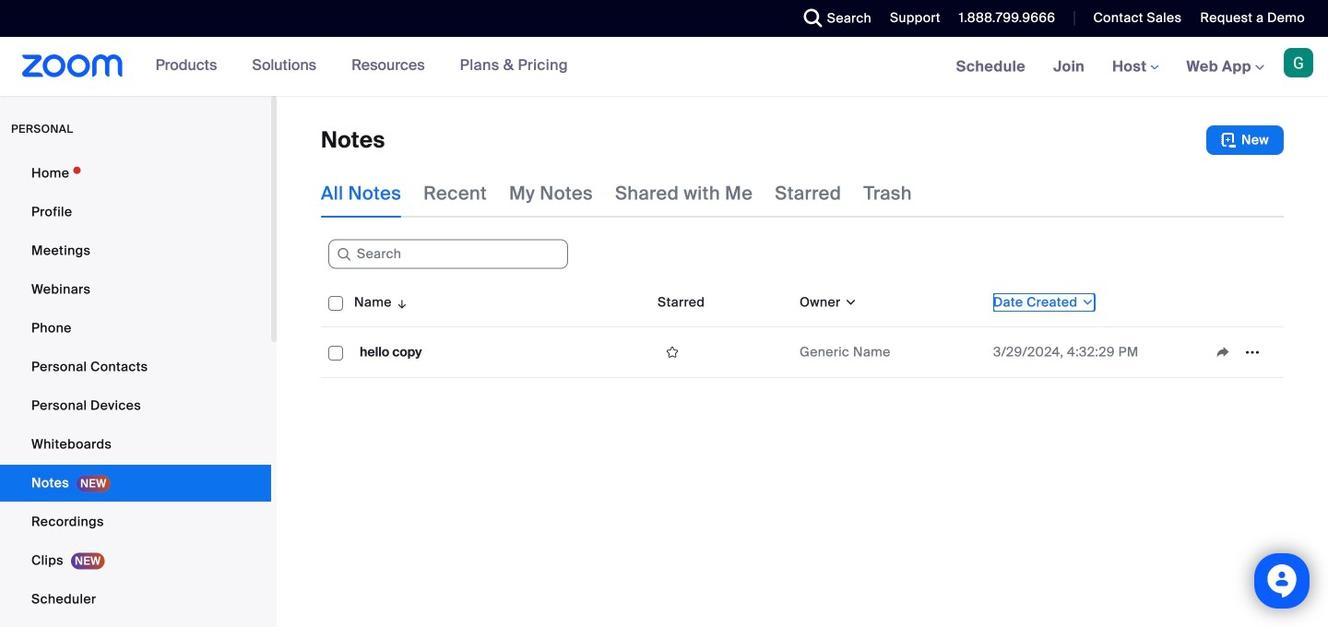 Task type: describe. For each thing, give the bounding box(es) containing it.
1 down image from the left
[[841, 293, 858, 312]]

more options for hello copy image
[[1238, 344, 1268, 361]]

profile picture image
[[1284, 48, 1314, 77]]

personal menu menu
[[0, 155, 271, 627]]

share image
[[1209, 344, 1238, 361]]

meetings navigation
[[943, 37, 1329, 97]]

Search text field
[[328, 240, 568, 269]]



Task type: locate. For each thing, give the bounding box(es) containing it.
2 down image from the left
[[1078, 293, 1095, 312]]

arrow down image
[[392, 292, 409, 314]]

1 horizontal spatial down image
[[1078, 293, 1095, 312]]

0 horizontal spatial down image
[[841, 293, 858, 312]]

down image
[[841, 293, 858, 312], [1078, 293, 1095, 312]]

banner
[[0, 37, 1329, 97]]

application
[[321, 279, 1284, 378], [658, 339, 785, 366], [1209, 339, 1277, 366]]

tabs of all notes page tab list
[[321, 170, 912, 218]]

zoom logo image
[[22, 54, 123, 77]]

product information navigation
[[142, 37, 582, 96]]



Task type: vqa. For each thing, say whether or not it's contained in the screenshot.
Close icon
no



